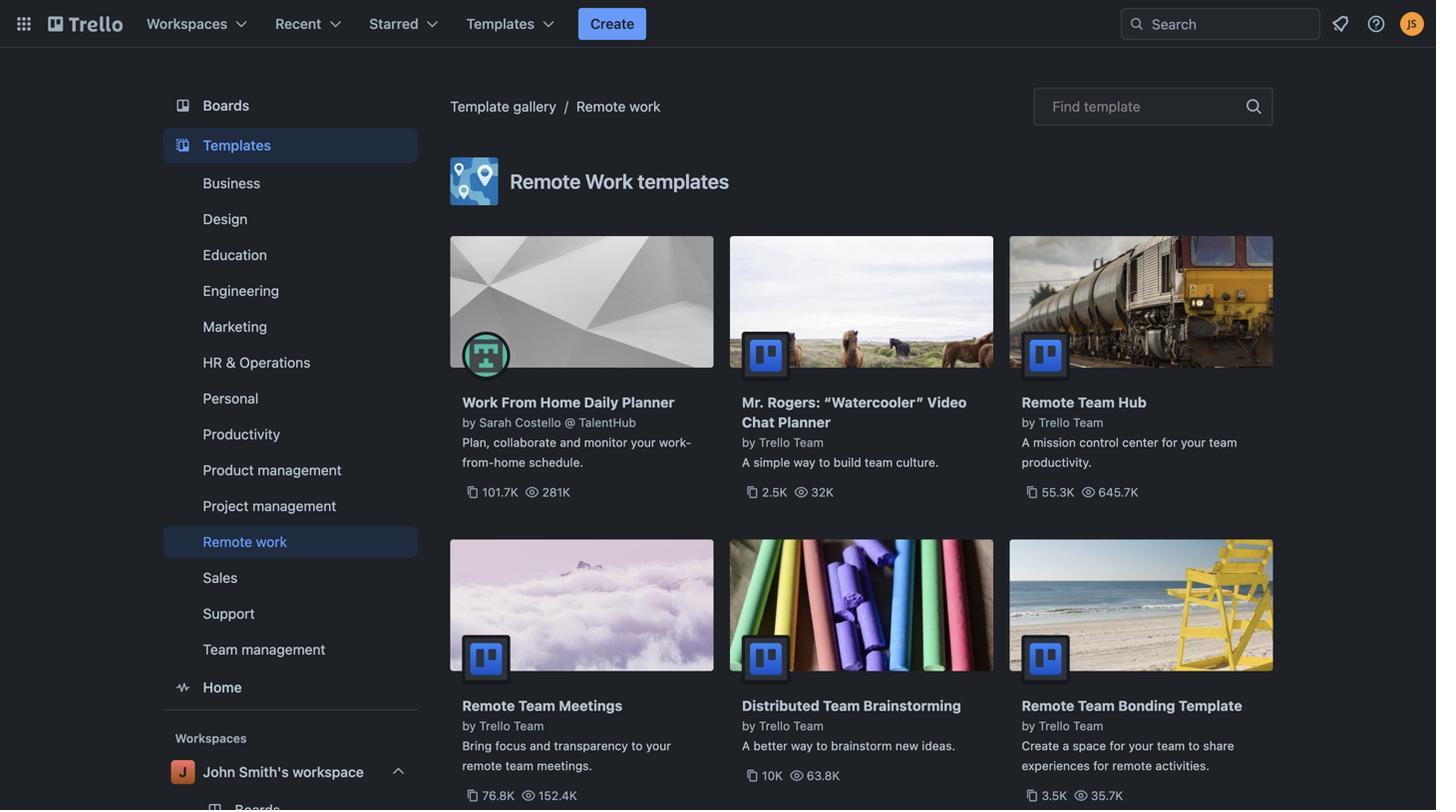 Task type: vqa. For each thing, say whether or not it's contained in the screenshot.
Team management management
yes



Task type: locate. For each thing, give the bounding box(es) containing it.
1 vertical spatial template
[[1179, 698, 1242, 715]]

a inside remote team hub by trello team a mission control center for your team productivity.
[[1022, 436, 1030, 450]]

to up 63.8k
[[816, 740, 828, 753]]

workspaces inside popup button
[[147, 15, 227, 32]]

planner up talenthub
[[622, 394, 675, 411]]

your inside remote team hub by trello team a mission control center for your team productivity.
[[1181, 436, 1206, 450]]

1 horizontal spatial create
[[1022, 740, 1059, 753]]

by
[[462, 416, 476, 430], [1022, 416, 1035, 430], [742, 436, 756, 450], [462, 720, 476, 734], [742, 720, 756, 734], [1022, 720, 1035, 734]]

0 horizontal spatial create
[[590, 15, 634, 32]]

by inside 'work from home daily planner by sarah costello @ talenthub plan, collaborate and monitor your work- from-home schedule.'
[[462, 416, 476, 430]]

0 vertical spatial way
[[794, 456, 816, 470]]

101.7k
[[482, 486, 518, 500]]

1 horizontal spatial planner
[[778, 414, 831, 431]]

0 horizontal spatial trello team image
[[742, 636, 790, 684]]

john smith's workspace
[[203, 764, 364, 781]]

trello team image
[[742, 332, 790, 380], [1022, 332, 1070, 380], [462, 636, 510, 684]]

trello inside distributed team brainstorming by trello team a better way to brainstorm new ideas.
[[759, 720, 790, 734]]

1 vertical spatial planner
[[778, 414, 831, 431]]

0 vertical spatial management
[[258, 462, 342, 479]]

trello team image up the bring
[[462, 636, 510, 684]]

ideas.
[[922, 740, 956, 753]]

planner inside 'work from home daily planner by sarah costello @ talenthub plan, collaborate and monitor your work- from-home schedule.'
[[622, 394, 675, 411]]

remote down project
[[203, 534, 252, 551]]

engineering link
[[163, 275, 418, 307]]

search image
[[1129, 16, 1145, 32]]

2 horizontal spatial for
[[1162, 436, 1178, 450]]

2 vertical spatial a
[[742, 740, 750, 753]]

remote up the bring
[[462, 698, 515, 715]]

control
[[1079, 436, 1119, 450]]

0 vertical spatial workspaces
[[147, 15, 227, 32]]

home
[[540, 394, 581, 411], [203, 680, 242, 696]]

2 remote from the left
[[1112, 759, 1152, 773]]

trello
[[1039, 416, 1070, 430], [759, 436, 790, 450], [479, 720, 510, 734], [759, 720, 790, 734], [1039, 720, 1070, 734]]

for
[[1162, 436, 1178, 450], [1110, 740, 1125, 753], [1093, 759, 1109, 773]]

template left gallery
[[450, 98, 509, 115]]

1 vertical spatial work
[[256, 534, 287, 551]]

way
[[794, 456, 816, 470], [791, 740, 813, 753]]

1 vertical spatial work
[[462, 394, 498, 411]]

work-
[[659, 436, 691, 450]]

1 vertical spatial management
[[252, 498, 336, 515]]

1 vertical spatial and
[[530, 740, 551, 753]]

0 horizontal spatial templates
[[203, 137, 271, 154]]

work up remote work templates
[[630, 98, 661, 115]]

0 vertical spatial templates
[[466, 15, 535, 32]]

1 horizontal spatial home
[[540, 394, 581, 411]]

primary element
[[0, 0, 1436, 48]]

smith's
[[239, 764, 289, 781]]

business
[[203, 175, 260, 191]]

0 vertical spatial remote work
[[576, 98, 661, 115]]

new
[[895, 740, 919, 753]]

0 vertical spatial planner
[[622, 394, 675, 411]]

trello up better
[[759, 720, 790, 734]]

for right center
[[1162, 436, 1178, 450]]

trello team image for remote team meetings
[[462, 636, 510, 684]]

645.7k
[[1098, 486, 1139, 500]]

1 horizontal spatial for
[[1110, 740, 1125, 753]]

center
[[1122, 436, 1158, 450]]

build
[[834, 456, 861, 470]]

templates up the business
[[203, 137, 271, 154]]

1 vertical spatial a
[[742, 456, 750, 470]]

for right space
[[1110, 740, 1125, 753]]

2 trello team image from the left
[[1022, 636, 1070, 684]]

1 horizontal spatial trello team image
[[1022, 636, 1070, 684]]

home
[[494, 456, 525, 470]]

workspaces
[[147, 15, 227, 32], [175, 732, 247, 746]]

0 horizontal spatial remote work
[[203, 534, 287, 551]]

sarah costello @ talenthub image
[[462, 332, 510, 380]]

trello team image up distributed
[[742, 636, 790, 684]]

2 horizontal spatial trello team image
[[1022, 332, 1070, 380]]

hr
[[203, 355, 222, 371]]

trello team image for remote team bonding template
[[1022, 636, 1070, 684]]

remote work
[[576, 98, 661, 115], [203, 534, 287, 551]]

trello team image up "mr."
[[742, 332, 790, 380]]

home right home icon
[[203, 680, 242, 696]]

0 horizontal spatial work
[[256, 534, 287, 551]]

brainstorming
[[863, 698, 961, 715]]

by up mission
[[1022, 416, 1035, 430]]

to inside remote team bonding template by trello team create a space for your team to share experiences for remote activities.
[[1188, 740, 1200, 753]]

by inside remote team bonding template by trello team create a space for your team to share experiences for remote activities.
[[1022, 720, 1035, 734]]

work
[[630, 98, 661, 115], [256, 534, 287, 551]]

by inside remote team meetings by trello team bring focus and transparency to your remote team meetings.
[[462, 720, 476, 734]]

schedule.
[[529, 456, 583, 470]]

and down the @
[[560, 436, 581, 450]]

1 vertical spatial create
[[1022, 740, 1059, 753]]

0 horizontal spatial remote
[[462, 759, 502, 773]]

remote right remote work icon at the left
[[510, 170, 581, 193]]

0 horizontal spatial and
[[530, 740, 551, 753]]

templates up template gallery link
[[466, 15, 535, 32]]

1 remote from the left
[[462, 759, 502, 773]]

remote inside remote team bonding template by trello team create a space for your team to share experiences for remote activities.
[[1022, 698, 1074, 715]]

1 vertical spatial remote work
[[203, 534, 287, 551]]

a left simple
[[742, 456, 750, 470]]

work down project management
[[256, 534, 287, 551]]

remote inside remote team meetings by trello team bring focus and transparency to your remote team meetings.
[[462, 698, 515, 715]]

remote for templates
[[510, 170, 581, 193]]

1 trello team image from the left
[[742, 636, 790, 684]]

your left the work-
[[631, 436, 656, 450]]

trello up focus on the left
[[479, 720, 510, 734]]

your for remote team bonding template
[[1129, 740, 1154, 753]]

templates inside dropdown button
[[466, 15, 535, 32]]

templates
[[466, 15, 535, 32], [203, 137, 271, 154]]

0 vertical spatial home
[[540, 394, 581, 411]]

1 vertical spatial home
[[203, 680, 242, 696]]

management for team management
[[241, 642, 325, 658]]

work up sarah
[[462, 394, 498, 411]]

1 vertical spatial for
[[1110, 740, 1125, 753]]

space
[[1073, 740, 1106, 753]]

remote up a at the right bottom of page
[[1022, 698, 1074, 715]]

0 horizontal spatial remote work link
[[163, 527, 418, 559]]

workspaces up the board "image"
[[147, 15, 227, 32]]

home up the @
[[540, 394, 581, 411]]

to up activities.
[[1188, 740, 1200, 753]]

a left mission
[[1022, 436, 1030, 450]]

1 horizontal spatial and
[[560, 436, 581, 450]]

1 vertical spatial remote work link
[[163, 527, 418, 559]]

trello inside remote team bonding template by trello team create a space for your team to share experiences for remote activities.
[[1039, 720, 1070, 734]]

trello up simple
[[759, 436, 790, 450]]

by up experiences
[[1022, 720, 1035, 734]]

team right center
[[1209, 436, 1237, 450]]

0 vertical spatial work
[[585, 170, 633, 193]]

your inside remote team bonding template by trello team create a space for your team to share experiences for remote activities.
[[1129, 740, 1154, 753]]

trello team image up a at the right bottom of page
[[1022, 636, 1070, 684]]

management for project management
[[252, 498, 336, 515]]

1 horizontal spatial trello team image
[[742, 332, 790, 380]]

bonding
[[1118, 698, 1175, 715]]

trello for remote team meetings
[[479, 720, 510, 734]]

for for bonding
[[1110, 740, 1125, 753]]

1 vertical spatial way
[[791, 740, 813, 753]]

boards link
[[163, 88, 418, 124]]

video
[[927, 394, 967, 411]]

sales
[[203, 570, 238, 586]]

create button
[[578, 8, 646, 40]]

template
[[450, 98, 509, 115], [1179, 698, 1242, 715]]

workspaces up "john" in the bottom of the page
[[175, 732, 247, 746]]

trello team image up mission
[[1022, 332, 1070, 380]]

by up better
[[742, 720, 756, 734]]

team inside remote team meetings by trello team bring focus and transparency to your remote team meetings.
[[505, 759, 534, 773]]

remote up mission
[[1022, 394, 1074, 411]]

Find template field
[[1034, 88, 1273, 126]]

work left templates
[[585, 170, 633, 193]]

0 horizontal spatial planner
[[622, 394, 675, 411]]

your inside remote team meetings by trello team bring focus and transparency to your remote team meetings.
[[646, 740, 671, 753]]

support link
[[163, 598, 418, 630]]

way right simple
[[794, 456, 816, 470]]

project
[[203, 498, 249, 515]]

0 horizontal spatial work
[[462, 394, 498, 411]]

remote inside remote team hub by trello team a mission control center for your team productivity.
[[1022, 394, 1074, 411]]

remote work down project
[[203, 534, 287, 551]]

and right focus on the left
[[530, 740, 551, 753]]

remote for bonding
[[1022, 698, 1074, 715]]

home image
[[171, 676, 195, 700]]

management down support link
[[241, 642, 325, 658]]

work
[[585, 170, 633, 193], [462, 394, 498, 411]]

trello team image for mr. rogers: "watercooler" video chat planner
[[742, 332, 790, 380]]

create inside remote team bonding template by trello team create a space for your team to share experiences for remote activities.
[[1022, 740, 1059, 753]]

0 vertical spatial and
[[560, 436, 581, 450]]

1 horizontal spatial work
[[630, 98, 661, 115]]

0 vertical spatial for
[[1162, 436, 1178, 450]]

management inside product management "link"
[[258, 462, 342, 479]]

2 vertical spatial management
[[241, 642, 325, 658]]

your inside 'work from home daily planner by sarah costello @ talenthub plan, collaborate and monitor your work- from-home schedule.'
[[631, 436, 656, 450]]

product management
[[203, 462, 342, 479]]

trello team image
[[742, 636, 790, 684], [1022, 636, 1070, 684]]

trello up a at the right bottom of page
[[1039, 720, 1070, 734]]

by up the bring
[[462, 720, 476, 734]]

mr. rogers: "watercooler" video chat planner by trello team a simple way to build team culture.
[[742, 394, 967, 470]]

project management link
[[163, 491, 418, 523]]

0 horizontal spatial for
[[1093, 759, 1109, 773]]

recent
[[275, 15, 321, 32]]

template up share
[[1179, 698, 1242, 715]]

to left build
[[819, 456, 830, 470]]

0 vertical spatial template
[[450, 98, 509, 115]]

63.8k
[[807, 769, 840, 783]]

1 horizontal spatial templates
[[466, 15, 535, 32]]

remote
[[576, 98, 626, 115], [510, 170, 581, 193], [1022, 394, 1074, 411], [203, 534, 252, 551], [462, 698, 515, 715], [1022, 698, 1074, 715]]

3.5k
[[1042, 789, 1067, 803]]

0 vertical spatial create
[[590, 15, 634, 32]]

0 vertical spatial remote work link
[[576, 98, 661, 115]]

remote work up remote work templates
[[576, 98, 661, 115]]

remote
[[462, 759, 502, 773], [1112, 759, 1152, 773]]

team management link
[[163, 634, 418, 666]]

to
[[819, 456, 830, 470], [631, 740, 643, 753], [816, 740, 828, 753], [1188, 740, 1200, 753]]

team right build
[[865, 456, 893, 470]]

remote down the bring
[[462, 759, 502, 773]]

to right transparency
[[631, 740, 643, 753]]

activities.
[[1156, 759, 1210, 773]]

trello up mission
[[1039, 416, 1070, 430]]

management inside the team management link
[[241, 642, 325, 658]]

templates button
[[454, 8, 567, 40]]

Search field
[[1145, 9, 1319, 39]]

remote up 35.7k
[[1112, 759, 1152, 773]]

1 horizontal spatial remote
[[1112, 759, 1152, 773]]

management down product management "link"
[[252, 498, 336, 515]]

and
[[560, 436, 581, 450], [530, 740, 551, 753]]

0 vertical spatial a
[[1022, 436, 1030, 450]]

mr.
[[742, 394, 764, 411]]

trello team image for remote team hub
[[1022, 332, 1070, 380]]

create
[[590, 15, 634, 32], [1022, 740, 1059, 753]]

home inside 'work from home daily planner by sarah costello @ talenthub plan, collaborate and monitor your work- from-home schedule.'
[[540, 394, 581, 411]]

trello inside remote team hub by trello team a mission control center for your team productivity.
[[1039, 416, 1070, 430]]

a inside distributed team brainstorming by trello team a better way to brainstorm new ideas.
[[742, 740, 750, 753]]

your
[[631, 436, 656, 450], [1181, 436, 1206, 450], [646, 740, 671, 753], [1129, 740, 1154, 753]]

by inside distributed team brainstorming by trello team a better way to brainstorm new ideas.
[[742, 720, 756, 734]]

your right transparency
[[646, 740, 671, 753]]

by up plan,
[[462, 416, 476, 430]]

remote inside remote team bonding template by trello team create a space for your team to share experiences for remote activities.
[[1112, 759, 1152, 773]]

@
[[564, 416, 575, 430]]

open information menu image
[[1366, 14, 1386, 34]]

planner down rogers:
[[778, 414, 831, 431]]

transparency
[[554, 740, 628, 753]]

remote work link up remote work templates
[[576, 98, 661, 115]]

personal link
[[163, 383, 418, 415]]

55.3k
[[1042, 486, 1075, 500]]

team up activities.
[[1157, 740, 1185, 753]]

management down the "productivity" link on the bottom left
[[258, 462, 342, 479]]

remote for meetings
[[462, 698, 515, 715]]

your right center
[[1181, 436, 1206, 450]]

for inside remote team hub by trello team a mission control center for your team productivity.
[[1162, 436, 1178, 450]]

"watercooler"
[[824, 394, 924, 411]]

for down space
[[1093, 759, 1109, 773]]

a
[[1022, 436, 1030, 450], [742, 456, 750, 470], [742, 740, 750, 753]]

focus
[[495, 740, 526, 753]]

152.4k
[[538, 789, 577, 803]]

by down chat
[[742, 436, 756, 450]]

management inside project management link
[[252, 498, 336, 515]]

trello inside remote team meetings by trello team bring focus and transparency to your remote team meetings.
[[479, 720, 510, 734]]

team
[[1209, 436, 1237, 450], [865, 456, 893, 470], [1157, 740, 1185, 753], [505, 759, 534, 773]]

by inside mr. rogers: "watercooler" video chat planner by trello team a simple way to build team culture.
[[742, 436, 756, 450]]

marketing link
[[163, 311, 418, 343]]

1 horizontal spatial template
[[1179, 698, 1242, 715]]

way right better
[[791, 740, 813, 753]]

to inside remote team meetings by trello team bring focus and transparency to your remote team meetings.
[[631, 740, 643, 753]]

1 horizontal spatial remote work link
[[576, 98, 661, 115]]

costello
[[515, 416, 561, 430]]

0 horizontal spatial trello team image
[[462, 636, 510, 684]]

remote work link up sales link
[[163, 527, 418, 559]]

to inside mr. rogers: "watercooler" video chat planner by trello team a simple way to build team culture.
[[819, 456, 830, 470]]

10k
[[762, 769, 783, 783]]

team down focus on the left
[[505, 759, 534, 773]]

your down bonding
[[1129, 740, 1154, 753]]

and inside 'work from home daily planner by sarah costello @ talenthub plan, collaborate and monitor your work- from-home schedule.'
[[560, 436, 581, 450]]

a left better
[[742, 740, 750, 753]]

simple
[[753, 456, 790, 470]]

0 vertical spatial work
[[630, 98, 661, 115]]



Task type: describe. For each thing, give the bounding box(es) containing it.
remote team meetings by trello team bring focus and transparency to your remote team meetings.
[[462, 698, 671, 773]]

remote work icon image
[[450, 158, 498, 205]]

collaborate
[[493, 436, 557, 450]]

better
[[753, 740, 788, 753]]

templates
[[638, 170, 729, 193]]

operations
[[239, 355, 311, 371]]

32k
[[811, 486, 834, 500]]

to inside distributed team brainstorming by trello team a better way to brainstorm new ideas.
[[816, 740, 828, 753]]

workspaces button
[[135, 8, 259, 40]]

design
[[203, 211, 248, 227]]

workspace
[[292, 764, 364, 781]]

recent button
[[263, 8, 353, 40]]

template board image
[[171, 134, 195, 158]]

sarah
[[479, 416, 512, 430]]

marketing
[[203, 319, 267, 335]]

personal
[[203, 390, 259, 407]]

hub
[[1118, 394, 1147, 411]]

remote for hub
[[1022, 394, 1074, 411]]

1 vertical spatial workspaces
[[175, 732, 247, 746]]

meetings
[[559, 698, 623, 715]]

a for distributed team brainstorming
[[742, 740, 750, 753]]

monitor
[[584, 436, 627, 450]]

from-
[[462, 456, 494, 470]]

and inside remote team meetings by trello team bring focus and transparency to your remote team meetings.
[[530, 740, 551, 753]]

management for product management
[[258, 462, 342, 479]]

team inside remote team bonding template by trello team create a space for your team to share experiences for remote activities.
[[1157, 740, 1185, 753]]

productivity.
[[1022, 456, 1092, 470]]

culture.
[[896, 456, 939, 470]]

gallery
[[513, 98, 556, 115]]

0 notifications image
[[1328, 12, 1352, 36]]

find template
[[1053, 98, 1141, 115]]

from
[[502, 394, 537, 411]]

john smith (johnsmith38824343) image
[[1400, 12, 1424, 36]]

76.8k
[[482, 789, 515, 803]]

hr & operations link
[[163, 347, 418, 379]]

product management link
[[163, 455, 418, 487]]

a for remote team hub
[[1022, 436, 1030, 450]]

by inside remote team hub by trello team a mission control center for your team productivity.
[[1022, 416, 1035, 430]]

brainstorm
[[831, 740, 892, 753]]

281k
[[542, 486, 570, 500]]

for for hub
[[1162, 436, 1178, 450]]

work inside 'work from home daily planner by sarah costello @ talenthub plan, collaborate and monitor your work- from-home schedule.'
[[462, 394, 498, 411]]

bring
[[462, 740, 492, 753]]

template inside remote team bonding template by trello team create a space for your team to share experiences for remote activities.
[[1179, 698, 1242, 715]]

board image
[[171, 94, 195, 118]]

sales link
[[163, 562, 418, 594]]

0 horizontal spatial template
[[450, 98, 509, 115]]

business link
[[163, 168, 418, 199]]

0 horizontal spatial home
[[203, 680, 242, 696]]

design link
[[163, 203, 418, 235]]

home link
[[163, 670, 418, 706]]

education link
[[163, 239, 418, 271]]

template
[[1084, 98, 1141, 115]]

way inside mr. rogers: "watercooler" video chat planner by trello team a simple way to build team culture.
[[794, 456, 816, 470]]

experiences
[[1022, 759, 1090, 773]]

team management
[[203, 642, 325, 658]]

template gallery link
[[450, 98, 556, 115]]

a
[[1063, 740, 1069, 753]]

trello for remote team hub
[[1039, 416, 1070, 430]]

remote work templates
[[510, 170, 729, 193]]

your for remote team meetings
[[646, 740, 671, 753]]

1 vertical spatial templates
[[203, 137, 271, 154]]

work from home daily planner by sarah costello @ talenthub plan, collaborate and monitor your work- from-home schedule.
[[462, 394, 691, 470]]

share
[[1203, 740, 1234, 753]]

product
[[203, 462, 254, 479]]

template gallery
[[450, 98, 556, 115]]

create inside button
[[590, 15, 634, 32]]

distributed
[[742, 698, 820, 715]]

1 horizontal spatial work
[[585, 170, 633, 193]]

plan,
[[462, 436, 490, 450]]

1 horizontal spatial remote work
[[576, 98, 661, 115]]

planner inside mr. rogers: "watercooler" video chat planner by trello team a simple way to build team culture.
[[778, 414, 831, 431]]

john
[[203, 764, 235, 781]]

j
[[179, 764, 187, 781]]

chat
[[742, 414, 775, 431]]

team inside mr. rogers: "watercooler" video chat planner by trello team a simple way to build team culture.
[[793, 436, 824, 450]]

mission
[[1033, 436, 1076, 450]]

back to home image
[[48, 8, 123, 40]]

project management
[[203, 498, 336, 515]]

rogers:
[[767, 394, 821, 411]]

2 vertical spatial for
[[1093, 759, 1109, 773]]

meetings.
[[537, 759, 592, 773]]

trello for distributed team brainstorming
[[759, 720, 790, 734]]

team inside mr. rogers: "watercooler" video chat planner by trello team a simple way to build team culture.
[[865, 456, 893, 470]]

find
[[1053, 98, 1080, 115]]

templates link
[[163, 128, 418, 164]]

remote team bonding template by trello team create a space for your team to share experiences for remote activities.
[[1022, 698, 1242, 773]]

remote right gallery
[[576, 98, 626, 115]]

team inside remote team hub by trello team a mission control center for your team productivity.
[[1209, 436, 1237, 450]]

productivity link
[[163, 419, 418, 451]]

way inside distributed team brainstorming by trello team a better way to brainstorm new ideas.
[[791, 740, 813, 753]]

starred button
[[357, 8, 450, 40]]

remote team hub by trello team a mission control center for your team productivity.
[[1022, 394, 1237, 470]]

your for remote team hub
[[1181, 436, 1206, 450]]

education
[[203, 247, 267, 263]]

distributed team brainstorming by trello team a better way to brainstorm new ideas.
[[742, 698, 961, 753]]

remote inside remote team meetings by trello team bring focus and transparency to your remote team meetings.
[[462, 759, 502, 773]]

trello team image for distributed team brainstorming
[[742, 636, 790, 684]]

engineering
[[203, 283, 279, 299]]

trello inside mr. rogers: "watercooler" video chat planner by trello team a simple way to build team culture.
[[759, 436, 790, 450]]

boards
[[203, 97, 249, 114]]

a inside mr. rogers: "watercooler" video chat planner by trello team a simple way to build team culture.
[[742, 456, 750, 470]]

daily
[[584, 394, 618, 411]]

remote work inside the 'remote work' link
[[203, 534, 287, 551]]

talenthub
[[579, 416, 636, 430]]

hr & operations
[[203, 355, 311, 371]]

2.5k
[[762, 486, 787, 500]]



